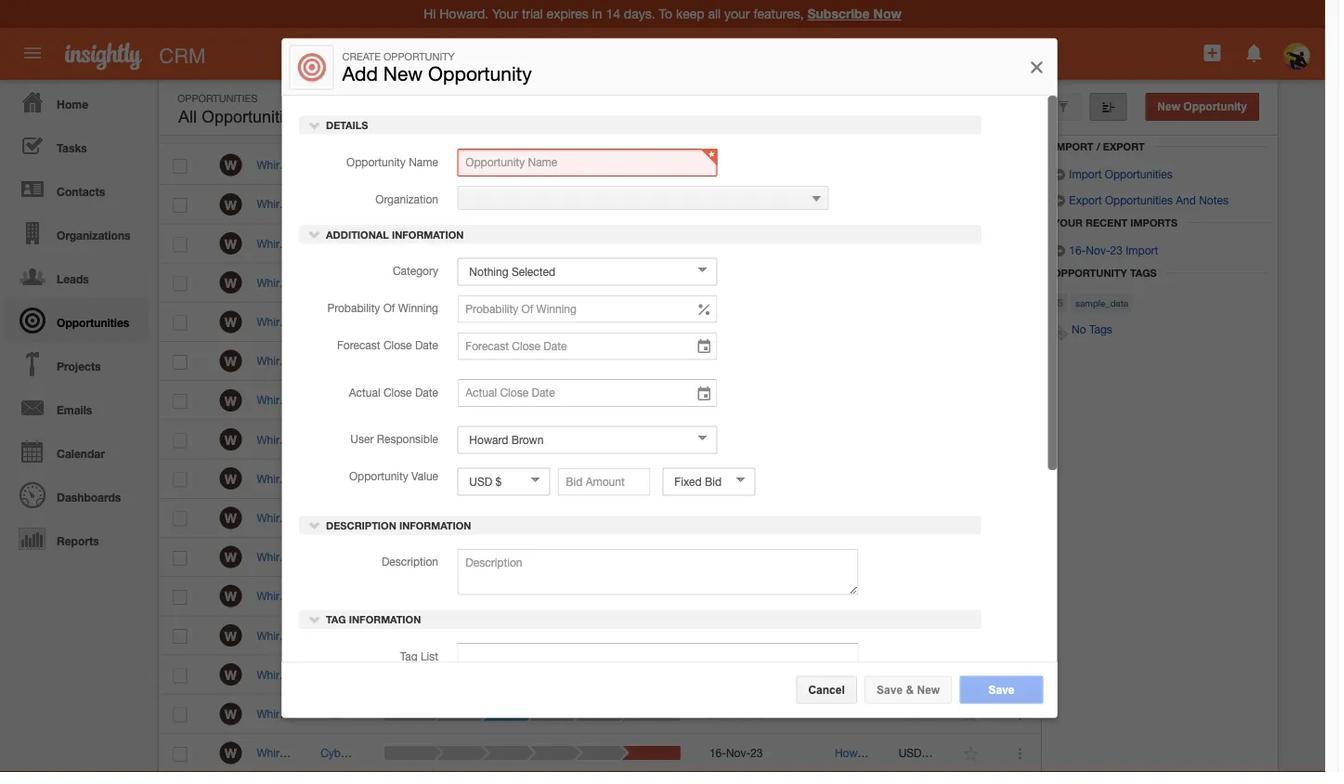 Task type: locate. For each thing, give the bounding box(es) containing it.
2 horizontal spatial new
[[1158, 100, 1181, 113]]

None checkbox
[[173, 159, 187, 174], [173, 198, 187, 213], [173, 276, 187, 291], [173, 316, 187, 331], [173, 355, 187, 370], [173, 512, 187, 527], [173, 590, 187, 605], [173, 708, 187, 723], [173, 159, 187, 174], [173, 198, 187, 213], [173, 276, 187, 291], [173, 316, 187, 331], [173, 355, 187, 370], [173, 512, 187, 527], [173, 590, 187, 605], [173, 708, 187, 723]]

new opportunity link
[[1146, 93, 1260, 121]]

usd left $‎190,000.00
[[899, 629, 922, 642]]

w
[[225, 158, 237, 173], [225, 197, 237, 212], [225, 236, 237, 251], [225, 275, 237, 291], [225, 314, 237, 330], [225, 354, 237, 369], [225, 393, 237, 408], [225, 432, 237, 447], [225, 471, 237, 487], [225, 510, 237, 526], [225, 550, 237, 565], [225, 589, 237, 604], [225, 628, 237, 643], [225, 667, 237, 683], [225, 707, 237, 722], [225, 746, 237, 761]]

2 vertical spatial information
[[349, 614, 421, 626]]

1 vertical spatial albert
[[401, 394, 430, 407]]

chevron down image left additional on the top left of page
[[308, 228, 321, 241]]

3 g550 from the top
[[310, 629, 337, 642]]

save inside button
[[989, 683, 1015, 696]]

0 vertical spatial import
[[1054, 140, 1094, 152]]

23 inside 21-nov-23 cell
[[751, 707, 763, 720]]

cell
[[821, 146, 885, 185], [885, 146, 949, 185], [995, 146, 1042, 185], [306, 185, 370, 224], [821, 185, 885, 224], [885, 185, 949, 224], [995, 185, 1042, 224], [995, 224, 1042, 264], [821, 264, 885, 303], [885, 264, 949, 303], [995, 264, 1042, 303], [821, 303, 885, 342], [885, 303, 949, 342], [995, 303, 1042, 342], [306, 342, 370, 381], [821, 342, 885, 381], [885, 342, 949, 381], [995, 342, 1042, 381], [821, 381, 885, 420], [885, 381, 949, 420], [995, 381, 1042, 420], [821, 420, 885, 460], [885, 420, 949, 460], [995, 420, 1042, 460], [821, 460, 885, 499], [885, 460, 949, 499], [995, 460, 1042, 499], [995, 499, 1042, 538], [696, 538, 821, 577], [885, 538, 949, 577], [995, 538, 1042, 577], [306, 577, 370, 616], [885, 577, 949, 616], [995, 577, 1042, 616], [995, 616, 1042, 656], [306, 656, 370, 695], [370, 656, 696, 695], [696, 656, 821, 695]]

16-nov-23 up percent field image
[[710, 276, 763, 289]]

5 usd from the top
[[899, 707, 922, 720]]

2 vertical spatial 16-nov-23 cell
[[696, 734, 821, 772]]

1 vertical spatial mills
[[493, 707, 516, 720]]

0 horizontal spatial new
[[384, 62, 423, 85]]

import up tags
[[1126, 243, 1159, 256]]

1 vertical spatial new
[[1158, 100, 1181, 113]]

whirligig for whirligig g990 - warbucks industries - roger mills
[[257, 315, 300, 328]]

w link for whirligig g990 - clampett oil and gas, singapore - aaron lang
[[220, 154, 242, 176]]

import for import opportunities
[[1070, 167, 1103, 180]]

1 23- from the top
[[710, 590, 727, 603]]

7 follow image from the top
[[963, 628, 981, 645]]

save
[[877, 683, 903, 696], [989, 683, 1015, 696]]

3 follow image from the top
[[963, 236, 981, 253]]

16-dec-23 cell for whirligig g990 - clampett oil and gas, singapore - aaron lang
[[696, 146, 821, 185]]

0 vertical spatial 16-nov-23
[[710, 276, 763, 289]]

information for tag list
[[349, 614, 421, 626]]

usd inside 'cell'
[[899, 747, 922, 760]]

2 15- from the top
[[710, 472, 727, 485]]

1 16-nov-23 cell from the top
[[696, 264, 821, 303]]

1 vertical spatial lee
[[433, 394, 452, 407]]

export opportunities and notes
[[1067, 193, 1229, 206]]

None checkbox
[[173, 118, 187, 133], [173, 237, 187, 252], [173, 394, 187, 409], [173, 433, 187, 448], [173, 472, 187, 487], [173, 551, 187, 566], [173, 629, 187, 644], [173, 669, 187, 683], [173, 747, 187, 762], [173, 118, 187, 133], [173, 237, 187, 252], [173, 394, 187, 409], [173, 433, 187, 448], [173, 472, 187, 487], [173, 551, 187, 566], [173, 629, 187, 644], [173, 669, 187, 683], [173, 747, 187, 762]]

home
[[57, 98, 88, 111]]

14 w from the top
[[225, 667, 237, 683]]

23
[[751, 158, 763, 171], [751, 198, 763, 211], [751, 237, 763, 250], [1111, 243, 1123, 256], [751, 276, 763, 289], [751, 315, 763, 328], [751, 354, 763, 368], [751, 394, 763, 407], [751, 433, 763, 446], [751, 472, 763, 485], [751, 511, 763, 524], [751, 590, 763, 603], [751, 629, 763, 642], [751, 707, 763, 720], [751, 747, 763, 760]]

7 howard brown from the top
[[835, 707, 910, 720]]

16- for whirligig g990 - nakatomi trading corp. - samantha wright
[[710, 237, 727, 250]]

clampett down whirlwinder x520 - sirius corp. - tina martin
[[348, 551, 393, 564]]

2 follow image from the top
[[963, 314, 981, 332]]

oceanic down chevron down icon
[[321, 629, 362, 642]]

organization
[[320, 120, 388, 133], [375, 192, 438, 205]]

2 save from the left
[[989, 683, 1015, 696]]

usd left the $‎100,000.00
[[899, 747, 922, 760]]

1 vertical spatial description
[[381, 555, 438, 568]]

follow image for whirligig g990 - warbucks industries - roger mills
[[963, 314, 981, 332]]

1 vertical spatial 15-nov-23 cell
[[696, 460, 821, 499]]

whirligig g990 - globex - albert lee link
[[257, 198, 447, 211]]

16- for whirlwinder x520 - clampett oil and gas, uk - nicholas flores
[[710, 354, 727, 368]]

row group containing w
[[159, 146, 1042, 772]]

1 follow image from the top
[[963, 157, 981, 175]]

0 vertical spatial roger
[[453, 315, 483, 328]]

1 date from the top
[[415, 339, 438, 352]]

1 15-nov-23 from the top
[[710, 198, 763, 211]]

percent field image
[[696, 300, 713, 319]]

nov- for whirlybird g550 - warbucks industries - roger mills
[[727, 707, 751, 720]]

16-nov-23 for whirligig g990 - university of northumbria - paula oliver
[[710, 276, 763, 289]]

sirius corp.
[[321, 511, 379, 524]]

1 whirlybird from the top
[[257, 551, 307, 564]]

g990 down "details"
[[303, 158, 330, 171]]

chris
[[422, 472, 448, 485]]

jakubowski
[[321, 433, 380, 446], [355, 433, 414, 446]]

samantha
[[470, 237, 520, 250]]

21-nov-23 cell
[[696, 695, 821, 734]]

3 w from the top
[[225, 236, 237, 251]]

23 for whirligig g990 - clampett oil and gas, singapore - aaron lang
[[751, 158, 763, 171]]

1 vertical spatial import
[[1070, 167, 1103, 180]]

airlines down tag information
[[365, 629, 401, 642]]

chevron down image for category
[[308, 228, 321, 241]]

- up whirlwinder x520 - clampett oil and gas, uk - nicholas flores "link"
[[445, 315, 450, 328]]

gas, for singapore
[[428, 158, 451, 171]]

16 w from the top
[[225, 746, 237, 761]]

export up your
[[1070, 193, 1103, 206]]

w row
[[159, 146, 1042, 185], [159, 185, 1042, 224], [159, 224, 1042, 264], [159, 264, 1042, 303], [159, 303, 1042, 342], [159, 342, 1042, 381], [159, 381, 1042, 420], [159, 420, 1042, 460], [159, 460, 1042, 499], [159, 499, 1042, 538], [159, 538, 1042, 577], [159, 577, 1042, 616], [159, 616, 1042, 656], [159, 656, 1042, 695], [159, 695, 1042, 734], [159, 734, 1042, 772]]

follow image
[[963, 157, 981, 175], [963, 196, 981, 214], [963, 236, 981, 253], [963, 353, 981, 371], [963, 432, 981, 449], [963, 471, 981, 488], [963, 628, 981, 645], [963, 745, 981, 763]]

3 g990 from the top
[[303, 237, 330, 250]]

nicole
[[487, 747, 519, 760]]

clampett
[[321, 158, 366, 171], [341, 158, 386, 171], [355, 354, 400, 368], [321, 551, 366, 564], [348, 551, 393, 564]]

w link for whirligig g990 - nakatomi trading corp. - samantha wright
[[220, 232, 242, 255]]

usd up &
[[899, 668, 922, 681]]

clampett up whirligig g990 - globex - albert lee
[[321, 158, 366, 171]]

warbucks industries for warbucks industries cell
[[321, 315, 422, 328]]

2 brown from the top
[[877, 511, 910, 524]]

gas, for uk
[[442, 354, 465, 368]]

your
[[1054, 217, 1084, 229]]

2 usd from the top
[[899, 511, 922, 524]]

howard for usd $‎270,000.00
[[835, 511, 874, 524]]

0 vertical spatial 15-nov-23 cell
[[696, 185, 821, 224]]

whirligig g990 - warbucks industries - roger mills link
[[257, 315, 518, 328]]

cancel
[[809, 683, 845, 696]]

16-dec-23 for whirlwinder x520 - clampett oil and gas, uk - nicholas flores
[[710, 354, 763, 368]]

w for whirlybird g550 - globex, spain - katherine reyes
[[225, 589, 237, 604]]

$‎100,000.00
[[925, 747, 987, 760]]

- left 'globex,'
[[340, 590, 344, 603]]

clampett for g990
[[341, 158, 386, 171]]

1 horizontal spatial llc
[[417, 433, 437, 446]]

1 horizontal spatial tag
[[400, 650, 417, 663]]

16-dec-23 cell
[[696, 146, 821, 185], [696, 224, 821, 264], [696, 303, 821, 342], [696, 342, 821, 381], [696, 381, 821, 420], [696, 499, 821, 538]]

16-
[[710, 158, 727, 171], [710, 237, 727, 250], [1070, 243, 1087, 256], [710, 276, 727, 289], [710, 315, 727, 328], [710, 354, 727, 368], [710, 394, 727, 407], [710, 433, 727, 446], [710, 511, 727, 524], [710, 747, 727, 760]]

no tags
[[1072, 323, 1113, 336]]

0 vertical spatial mills
[[486, 315, 509, 328]]

4 whirligig from the top
[[257, 276, 300, 289]]

recycle bin link
[[1054, 118, 1151, 133]]

0 horizontal spatial group
[[346, 472, 378, 485]]

x520 for sirius
[[319, 511, 344, 524]]

2 16-nov-23 cell from the top
[[696, 420, 821, 460]]

7 howard brown link from the top
[[835, 707, 910, 720]]

14 w row from the top
[[159, 656, 1042, 695]]

organization up opportunity name
[[320, 120, 388, 133]]

recent
[[1086, 217, 1128, 229]]

0 vertical spatial katherine
[[496, 551, 544, 564]]

usd $‎120,000.00
[[899, 707, 987, 720]]

$‎322,000.00
[[925, 668, 987, 681]]

0 vertical spatial lee
[[419, 198, 438, 211]]

1 vertical spatial 16-nov-23 cell
[[696, 420, 821, 460]]

organizations link
[[5, 211, 149, 255]]

16- for whirligig g990 - warbucks industries - roger mills
[[710, 315, 727, 328]]

university of northumbria link
[[321, 276, 448, 289]]

2 howard brown link from the top
[[835, 511, 910, 524]]

5 howard brown from the top
[[835, 629, 910, 642]]

2 howard brown from the top
[[835, 511, 910, 524]]

g990 down whirligig g990 - globex - albert lee
[[303, 237, 330, 250]]

howard
[[835, 237, 874, 250], [835, 511, 874, 524], [835, 551, 874, 564], [835, 590, 874, 603], [835, 629, 874, 642], [835, 668, 874, 681], [835, 707, 874, 720], [835, 747, 874, 760]]

gas down "description information"
[[408, 551, 428, 564]]

brown for usd $‎450,000.00
[[877, 237, 910, 250]]

follow image for uk
[[963, 353, 981, 371]]

16-nov-23 cell for whirlwinder x520 - jakubowski llc - jason castillo
[[696, 420, 821, 460]]

tag for tag list
[[400, 650, 417, 663]]

usd $‎270,000.00 cell
[[885, 499, 987, 538]]

2 university from the left
[[341, 276, 390, 289]]

0 vertical spatial description
[[326, 519, 396, 532]]

1 howard brown link from the top
[[835, 237, 910, 250]]

chevron down image
[[308, 118, 321, 131], [308, 228, 321, 241], [308, 519, 321, 532]]

notifications image
[[1244, 42, 1266, 64]]

usd for usd $‎322,000.00
[[899, 668, 922, 681]]

whirlwinder for whirlwinder x520 - sirius corp. - tina martin
[[257, 511, 316, 524]]

0 vertical spatial close
[[383, 339, 412, 352]]

w link for whirlwinder x520 - clampett oil and gas, uk - nicholas flores
[[220, 350, 242, 372]]

all opportunities button
[[174, 103, 318, 131]]

chevron down image left "details"
[[308, 118, 321, 131]]

0 horizontal spatial parker
[[348, 668, 380, 681]]

- right uk
[[487, 354, 491, 368]]

howard brown for usd $‎270,000.00
[[835, 511, 910, 524]]

whirlwinder left globex link
[[257, 394, 316, 407]]

forecast close date
[[337, 339, 438, 352]]

g550 up t200
[[310, 707, 337, 720]]

1 horizontal spatial parker
[[487, 668, 520, 681]]

10 w from the top
[[225, 510, 237, 526]]

5 w from the top
[[225, 314, 237, 330]]

warbucks industries up cyberdyne systems corp. link on the left bottom
[[321, 707, 422, 720]]

3 x520 from the top
[[319, 433, 344, 446]]

8 howard brown link from the top
[[835, 747, 910, 760]]

0 vertical spatial 15-
[[710, 198, 727, 211]]

Bid Amount text field
[[557, 468, 650, 496]]

clampett up whirligig g990 - globex - albert lee link
[[341, 158, 386, 171]]

2 warbucks industries from the top
[[321, 707, 422, 720]]

1 horizontal spatial new
[[918, 683, 941, 696]]

tag right chevron down icon
[[326, 614, 346, 626]]

1 vertical spatial 23-
[[710, 629, 727, 642]]

2 howard from the top
[[835, 511, 874, 524]]

nakatomi down whirligig g990 - globex - albert lee link
[[341, 237, 388, 250]]

4 follow image from the top
[[963, 510, 981, 528]]

x520 left user
[[319, 433, 344, 446]]

0 vertical spatial new
[[384, 62, 423, 85]]

all inside opportunities all opportunities
[[178, 107, 197, 126]]

information
[[392, 228, 464, 241], [399, 519, 471, 532], [349, 614, 421, 626]]

g550 down sirius corp. link
[[310, 551, 337, 564]]

None text field
[[461, 648, 470, 670]]

albert for whirligig g990 - globex - albert lee
[[387, 198, 416, 211]]

16-nov-23 cell
[[696, 264, 821, 303], [696, 420, 821, 460], [696, 734, 821, 772]]

warbucks industries down probability of winning
[[321, 315, 422, 328]]

whirligig g990 - nakatomi trading corp. - samantha wright link
[[257, 237, 565, 250]]

spain
[[389, 590, 418, 603]]

x520 left actual
[[319, 394, 344, 407]]

4 16-dec-23 cell from the top
[[696, 342, 821, 381]]

clampett for x520
[[355, 354, 400, 368]]

w link for whirlwinder x520 - king group - chris chen
[[220, 468, 242, 490]]

0 horizontal spatial king
[[321, 472, 343, 485]]

save & new
[[877, 683, 941, 696]]

10 w row from the top
[[159, 499, 1042, 538]]

and
[[386, 158, 405, 171], [406, 158, 425, 171], [420, 354, 439, 368], [386, 551, 405, 564], [413, 551, 432, 564], [383, 668, 402, 681]]

subscribe
[[808, 6, 870, 21]]

close right actual
[[383, 385, 412, 399]]

5 brown from the top
[[877, 629, 910, 642]]

13 w from the top
[[225, 628, 237, 643]]

0 vertical spatial organization
[[320, 120, 388, 133]]

w link for whirlybird g550 - clampett oil and gas corp. - katherine warren
[[220, 546, 242, 568]]

import / export
[[1054, 140, 1145, 152]]

albert for whirlwinder x520 - globex - albert lee
[[401, 394, 430, 407]]

gas,
[[408, 158, 431, 171], [428, 158, 451, 171], [442, 354, 465, 368]]

albert up the 'additional information'
[[387, 198, 416, 211]]

1 horizontal spatial sirius
[[355, 511, 382, 524]]

0 vertical spatial 23-
[[710, 590, 727, 603]]

1 vertical spatial chevron down image
[[308, 228, 321, 241]]

1 vertical spatial 15-
[[710, 472, 727, 485]]

information up whirlybird g550 - oceanic airlines - mark sakda link
[[349, 614, 421, 626]]

roger for whirligig g990 - warbucks industries - roger mills
[[453, 315, 483, 328]]

16-nov-23 down date field image on the right
[[710, 433, 763, 446]]

save inside "button"
[[877, 683, 903, 696]]

navigation
[[0, 80, 149, 560]]

close up whirlwinder x520 - clampett oil and gas, uk - nicholas flores
[[383, 339, 412, 352]]

export down bin
[[1104, 140, 1145, 152]]

2 vertical spatial 16-nov-23
[[710, 747, 763, 760]]

usd for usd $‎100,000.00
[[899, 747, 922, 760]]

import left /
[[1054, 140, 1094, 152]]

15-nov-23 cell for whirlwinder x520 - king group - chris chen
[[696, 460, 821, 499]]

1 vertical spatial tag
[[400, 650, 417, 663]]

3 whirligig from the top
[[257, 237, 300, 250]]

1 horizontal spatial katherine
[[496, 551, 544, 564]]

imports
[[1131, 217, 1178, 229]]

2 close from the top
[[383, 385, 412, 399]]

follow image
[[963, 275, 981, 292], [963, 314, 981, 332], [963, 392, 981, 410], [963, 510, 981, 528], [963, 549, 981, 567], [963, 588, 981, 606], [963, 667, 981, 685], [963, 706, 981, 724]]

6 w from the top
[[225, 354, 237, 369]]

15-nov-23
[[710, 198, 763, 211], [710, 472, 763, 485]]

new right &
[[918, 683, 941, 696]]

whirlwinder up whirlwinder x520 - globex - albert lee
[[257, 354, 316, 368]]

g550 for oceanic
[[310, 629, 337, 642]]

23-nov-23 for reyes
[[710, 590, 763, 603]]

howard brown link for usd $‎450,000.00
[[835, 237, 910, 250]]

create opportunity add new opportunity
[[342, 51, 532, 85]]

1 vertical spatial roger
[[460, 707, 490, 720]]

date up whirlwinder x520 - clampett oil and gas, uk - nicholas flores "link"
[[415, 339, 438, 352]]

8 brown from the top
[[877, 747, 910, 760]]

4 dec- from the top
[[727, 354, 751, 368]]

chevron down image for opportunity name
[[308, 118, 321, 131]]

Forecast Close Date text field
[[457, 332, 717, 360]]

16-dec-23 cell for whirlwinder x520 - clampett oil and gas, uk - nicholas flores
[[696, 342, 821, 381]]

x520 for globex
[[319, 394, 344, 407]]

opportunity
[[384, 51, 455, 63], [428, 62, 532, 85], [1184, 100, 1248, 113], [346, 155, 406, 168], [1054, 267, 1128, 279], [349, 470, 408, 483]]

opportunities inside opportunities link
[[57, 316, 129, 329]]

g990 up additional on the top left of page
[[303, 198, 330, 211]]

clampett down forecast close date
[[355, 354, 400, 368]]

2 23-nov-23 cell from the top
[[696, 616, 821, 656]]

dashboards
[[57, 491, 121, 504]]

1 usd from the top
[[899, 237, 922, 250]]

7 howard from the top
[[835, 707, 874, 720]]

7 brown from the top
[[877, 707, 910, 720]]

5 follow image from the top
[[963, 549, 981, 567]]

dec- for whirlwinder x520 - clampett oil and gas, uk - nicholas flores
[[727, 354, 751, 368]]

0 horizontal spatial tag
[[326, 614, 346, 626]]

1 vertical spatial information
[[399, 519, 471, 532]]

whirligig for whirligig g990 - clampett oil and gas, singapore - aaron lang
[[257, 158, 300, 171]]

0 vertical spatial warbucks industries
[[321, 315, 422, 328]]

usd $‎450,000.00 cell
[[885, 224, 987, 264]]

x520 up sirius corp.
[[319, 472, 344, 485]]

1 vertical spatial export
[[1070, 193, 1103, 206]]

mills down paula
[[486, 315, 509, 328]]

- up the 'additional information'
[[379, 198, 384, 211]]

sirius corp. link
[[321, 511, 379, 524]]

whirlybird g550 - clampett oil and gas corp. - katherine warren
[[257, 551, 582, 564]]

2 date from the top
[[415, 385, 438, 399]]

tag left list
[[400, 650, 417, 663]]

whirlybird for whirlybird g550 - globex, spain - katherine reyes
[[257, 590, 307, 603]]

1 23-nov-23 from the top
[[710, 590, 763, 603]]

g990 up 'probability'
[[303, 276, 330, 289]]

dec- for whirlwinder x520 - globex - albert lee
[[727, 394, 751, 407]]

albert down whirlwinder x520 - clampett oil and gas, uk - nicholas flores
[[401, 394, 430, 407]]

0 horizontal spatial sirius
[[321, 511, 348, 524]]

nov-
[[727, 198, 751, 211], [1087, 243, 1111, 256], [727, 276, 751, 289], [727, 433, 751, 446], [727, 472, 751, 485], [727, 590, 751, 603], [727, 629, 751, 642], [727, 707, 751, 720], [727, 747, 751, 760]]

user
[[350, 432, 374, 445]]

howard for usd $‎190,000.00
[[835, 629, 874, 642]]

0 horizontal spatial export
[[1070, 193, 1103, 206]]

howard brown link for usd $‎270,000.00
[[835, 511, 910, 524]]

0 vertical spatial 15-nov-23
[[710, 198, 763, 211]]

g550 for parker
[[310, 668, 337, 681]]

1 vertical spatial organization
[[375, 192, 438, 205]]

4 whirlybird from the top
[[257, 668, 307, 681]]

lisa
[[464, 668, 484, 681]]

3 dec- from the top
[[727, 315, 751, 328]]

usd down save & new "button"
[[899, 707, 922, 720]]

1 vertical spatial 23-nov-23
[[710, 629, 763, 642]]

14 w link from the top
[[220, 664, 242, 686]]

3 howard from the top
[[835, 551, 874, 564]]

new inside 'new opportunity' link
[[1158, 100, 1181, 113]]

1 vertical spatial close
[[383, 385, 412, 399]]

1 horizontal spatial save
[[989, 683, 1015, 696]]

gas down tina
[[435, 551, 455, 564]]

- down tag information
[[340, 629, 344, 642]]

0 horizontal spatial of
[[373, 276, 383, 289]]

16-nov-23 cell up date field icon
[[696, 264, 821, 303]]

23 for whirligig g990 - globex - albert lee
[[751, 198, 763, 211]]

1 howard brown from the top
[[835, 237, 910, 250]]

23 for whirlwinder x520 - globex - albert lee
[[751, 394, 763, 407]]

airlines up tag list
[[392, 629, 428, 642]]

whirlybird for whirlybird g550 - clampett oil and gas corp. - katherine warren
[[257, 551, 307, 564]]

x520 down forecast
[[319, 354, 344, 368]]

warbucks industries inside cell
[[321, 315, 422, 328]]

new inside save & new "button"
[[918, 683, 941, 696]]

g550 for globex,
[[310, 590, 337, 603]]

1 vertical spatial date
[[415, 385, 438, 399]]

mills up nicole
[[493, 707, 516, 720]]

0 vertical spatial albert
[[387, 198, 416, 211]]

w for whirligig g990 - nakatomi trading corp. - samantha wright
[[225, 236, 237, 251]]

information up category
[[392, 228, 464, 241]]

close
[[383, 339, 412, 352], [383, 385, 412, 399]]

w link for whirligig g990 - globex - albert lee
[[220, 193, 242, 215]]

usd for usd $‎120,000.00
[[899, 707, 922, 720]]

whirlwinder x520 - king group - chris chen
[[257, 472, 477, 485]]

martin
[[448, 511, 480, 524]]

16-nov-23
[[710, 276, 763, 289], [710, 433, 763, 446], [710, 747, 763, 760]]

whirlwinder x520 - sirius corp. - tina martin
[[257, 511, 480, 524]]

0 vertical spatial chevron down image
[[308, 118, 321, 131]]

2 vertical spatial chevron down image
[[308, 519, 321, 532]]

row group
[[159, 146, 1042, 772]]

column header
[[994, 109, 1041, 143]]

details
[[323, 119, 368, 131]]

15- for whirlwinder x520 - king group - chris chen
[[710, 472, 727, 485]]

w for whirlwinder x520 - sirius corp. - tina martin
[[225, 510, 237, 526]]

5 x520 from the top
[[319, 511, 344, 524]]

tags
[[1090, 323, 1113, 336]]

whirlwinder x520 - globex - albert lee link
[[257, 394, 461, 407]]

roger down lisa
[[460, 707, 490, 720]]

11 w from the top
[[225, 550, 237, 565]]

4 g990 from the top
[[303, 276, 330, 289]]

whirlwinder x520 - jakubowski llc - jason castillo
[[257, 433, 518, 446]]

chen
[[451, 472, 477, 485]]

12 w from the top
[[225, 589, 237, 604]]

1 w link from the top
[[220, 154, 242, 176]]

nov- inside 21-nov-23 cell
[[727, 707, 751, 720]]

nakatomi down whirligig g990 - globex - albert lee
[[321, 237, 368, 250]]

1 vertical spatial katherine
[[429, 590, 476, 603]]

- up sirius corp.
[[347, 472, 351, 485]]

corp.
[[411, 237, 439, 250], [431, 237, 459, 250], [352, 511, 379, 524], [385, 511, 413, 524], [431, 551, 459, 564], [458, 551, 486, 564], [424, 747, 452, 760], [449, 747, 477, 760]]

16-nov-23 cell down 21-nov-23
[[696, 734, 821, 772]]

Opportunity Name text field
[[457, 148, 717, 176]]

- right spain on the left bottom of the page
[[421, 590, 425, 603]]

usd $‎100,000.00 cell
[[885, 734, 987, 772]]

nakatomi
[[321, 237, 368, 250], [341, 237, 388, 250]]

close for forecast
[[383, 339, 412, 352]]

23 for whirligig g990 - nakatomi trading corp. - samantha wright
[[751, 237, 763, 250]]

import down /
[[1070, 167, 1103, 180]]

w link for whirlybird g550 - globex, spain - katherine reyes
[[220, 585, 242, 607]]

g990
[[303, 158, 330, 171], [303, 198, 330, 211], [303, 237, 330, 250], [303, 276, 330, 289], [303, 315, 330, 328]]

katherine up mark
[[429, 590, 476, 603]]

4 x520 from the top
[[319, 472, 344, 485]]

whirlwinder for whirlwinder x520 - jakubowski llc - jason castillo
[[257, 433, 316, 446]]

Search this list... text field
[[722, 93, 931, 121]]

nov- for whirlwinder x520 - king group - chris chen
[[727, 472, 751, 485]]

globex for x520
[[355, 394, 390, 407]]

industries inside warbucks industries cell
[[374, 315, 422, 328]]

- up user
[[347, 394, 351, 407]]

none text field inside add new opportunity dialog
[[461, 648, 470, 670]]

16-nov-23 down 21-nov-23
[[710, 747, 763, 760]]

0 vertical spatial 16-nov-23 cell
[[696, 264, 821, 303]]

23-nov-23 cell
[[696, 577, 821, 616], [696, 616, 821, 656]]

4 w link from the top
[[220, 272, 242, 294]]

0 vertical spatial date
[[415, 339, 438, 352]]

follow image for whirligig g990 - university of northumbria - paula oliver
[[963, 275, 981, 292]]

1 vertical spatial all
[[178, 107, 197, 126]]

follow image for nicole
[[963, 745, 981, 763]]

0 vertical spatial tag
[[326, 614, 346, 626]]

8 w from the top
[[225, 432, 237, 447]]

organization inside add new opportunity dialog
[[375, 192, 438, 205]]

subscribe now link
[[808, 6, 902, 21]]

- down forecast
[[347, 354, 351, 368]]

lang
[[548, 158, 572, 171]]

oil for g550
[[396, 551, 410, 564]]

0 horizontal spatial llc
[[383, 433, 403, 446]]

23- for sakda
[[710, 629, 727, 642]]

1 horizontal spatial king
[[355, 472, 377, 485]]

whirligig
[[257, 158, 300, 171], [257, 198, 300, 211], [257, 237, 300, 250], [257, 276, 300, 289], [257, 315, 300, 328]]

industries
[[374, 315, 422, 328], [393, 315, 442, 328], [374, 707, 422, 720], [400, 707, 449, 720]]

new right add
[[384, 62, 423, 85]]

g550 down oceanic airlines link
[[310, 668, 337, 681]]

- left "chris"
[[414, 472, 419, 485]]

1 vertical spatial 15-nov-23
[[710, 472, 763, 485]]

leads link
[[5, 255, 149, 298]]

save button
[[960, 676, 1044, 704]]

5 whirligig from the top
[[257, 315, 300, 328]]

w for whirlwinder x520 - jakubowski llc - jason castillo
[[225, 432, 237, 447]]

chevron down image down king group
[[308, 519, 321, 532]]

0 horizontal spatial katherine
[[429, 590, 476, 603]]

2 vertical spatial new
[[918, 683, 941, 696]]

airlines
[[365, 629, 401, 642], [392, 629, 428, 642]]

roger up uk
[[453, 315, 483, 328]]

albert
[[387, 198, 416, 211], [401, 394, 430, 407]]

new
[[384, 62, 423, 85], [1158, 100, 1181, 113], [918, 683, 941, 696]]

howard brown link for usd $‎120,000.00
[[835, 707, 910, 720]]

1 g990 from the top
[[303, 158, 330, 171]]

-
[[333, 158, 337, 171], [508, 158, 512, 171], [333, 198, 337, 211], [379, 198, 384, 211], [333, 237, 337, 250], [462, 237, 467, 250], [333, 276, 337, 289], [471, 276, 475, 289], [333, 315, 337, 328], [445, 315, 450, 328], [347, 354, 351, 368], [487, 354, 491, 368], [347, 394, 351, 407], [393, 394, 398, 407], [347, 433, 351, 446], [440, 433, 445, 446], [347, 472, 351, 485], [414, 472, 419, 485], [347, 511, 351, 524], [416, 511, 421, 524], [340, 551, 344, 564], [489, 551, 493, 564], [340, 590, 344, 603], [421, 590, 425, 603], [340, 629, 344, 642], [431, 629, 435, 642], [340, 668, 344, 681], [456, 668, 461, 681], [340, 707, 344, 720], [452, 707, 457, 720], [338, 747, 342, 760], [480, 747, 484, 760]]

whirlwinder left sirius corp.
[[257, 511, 316, 524]]

information up whirlybird g550 - clampett oil and gas corp. - katherine warren link
[[399, 519, 471, 532]]

description
[[326, 519, 396, 532], [381, 555, 438, 568]]

2 whirlwinder from the top
[[257, 394, 316, 407]]

- up cyberdyne systems corp. link on the left bottom
[[340, 707, 344, 720]]

1 of from the left
[[373, 276, 383, 289]]

lee up the jason
[[433, 394, 452, 407]]

1 15- from the top
[[710, 198, 727, 211]]

1 trading from the left
[[372, 237, 408, 250]]

opportunity name
[[346, 155, 438, 168]]

0 vertical spatial information
[[392, 228, 464, 241]]

1 horizontal spatial of
[[393, 276, 402, 289]]

organization row
[[159, 109, 1041, 143]]

23-nov-23
[[710, 590, 763, 603], [710, 629, 763, 642]]

- up whirligig g990 - globex - albert lee
[[333, 158, 337, 171]]

1 horizontal spatial export
[[1104, 140, 1145, 152]]

1 vertical spatial warbucks industries
[[321, 707, 422, 720]]

g550 down chevron down icon
[[310, 629, 337, 642]]

date
[[415, 339, 438, 352], [415, 385, 438, 399]]

2 23-nov-23 from the top
[[710, 629, 763, 642]]

usd for usd $‎270,000.00
[[899, 511, 922, 524]]

tag list
[[400, 650, 438, 663]]

0 vertical spatial 23-nov-23
[[710, 590, 763, 603]]

16-nov-23 cell for whirligig g990 - university of northumbria - paula oliver
[[696, 264, 821, 303]]

15-nov-23 cell
[[696, 185, 821, 224], [696, 460, 821, 499]]

whirlybird for whirlybird g550 - parker and company - lisa parker
[[257, 668, 307, 681]]

usd inside cell
[[899, 668, 922, 681]]

- left nicole
[[480, 747, 484, 760]]

1 vertical spatial 16-nov-23
[[710, 433, 763, 446]]

value
[[411, 470, 438, 483]]

g990 down 'probability'
[[303, 315, 330, 328]]

chevron down image
[[308, 613, 321, 626]]

oceanic down tag information
[[348, 629, 389, 642]]

0 horizontal spatial save
[[877, 683, 903, 696]]

1 horizontal spatial all
[[470, 49, 485, 63]]

1 16-dec-23 cell from the top
[[696, 146, 821, 185]]

1 save from the left
[[877, 683, 903, 696]]

1 whirlwinder from the top
[[257, 354, 316, 368]]

show sidebar image
[[1102, 100, 1115, 113]]

6 w link from the top
[[220, 350, 242, 372]]

usd left $‎270,000.00
[[899, 511, 922, 524]]

1 horizontal spatial group
[[380, 472, 411, 485]]

9 w from the top
[[225, 471, 237, 487]]

16 w row from the top
[[159, 734, 1042, 772]]

date down whirlwinder x520 - clampett oil and gas, uk - nicholas flores "link"
[[415, 385, 438, 399]]

import
[[1054, 140, 1094, 152], [1070, 167, 1103, 180], [1126, 243, 1159, 256]]

2 w from the top
[[225, 197, 237, 212]]

new right show sidebar icon
[[1158, 100, 1181, 113]]

- down 'probability'
[[333, 315, 337, 328]]

0 vertical spatial export
[[1104, 140, 1145, 152]]

3 whirlybird from the top
[[257, 629, 307, 642]]

2 whirlybird from the top
[[257, 590, 307, 603]]

$‎450,000.00
[[925, 237, 987, 250]]

w for whirlwinder x520 - globex - albert lee
[[225, 393, 237, 408]]

4 16-dec-23 from the top
[[710, 354, 763, 368]]

usd $‎450,000.00
[[899, 237, 987, 250]]

1 horizontal spatial gas
[[435, 551, 455, 564]]

parker down oceanic airlines
[[348, 668, 380, 681]]

follow image for chen
[[963, 471, 981, 488]]

nakatomi trading corp.
[[321, 237, 439, 250]]

w for whirligig g990 - university of northumbria - paula oliver
[[225, 275, 237, 291]]

organization down clampett oil and gas, singapore link
[[375, 192, 438, 205]]

usd $‎190,000.00 cell
[[885, 616, 987, 656]]

0 horizontal spatial all
[[178, 107, 197, 126]]

0 horizontal spatial gas
[[408, 551, 428, 564]]

opportunity value
[[349, 470, 438, 483]]

- down oceanic airlines link
[[340, 668, 344, 681]]

brown for usd $‎120,000.00
[[877, 707, 910, 720]]



Task type: vqa. For each thing, say whether or not it's contained in the screenshot.
"Terms of Service" link
no



Task type: describe. For each thing, give the bounding box(es) containing it.
1 w row from the top
[[159, 146, 1042, 185]]

usd $‎322,000.00
[[899, 668, 987, 681]]

usd $‎322,000.00 cell
[[885, 656, 987, 695]]

whirlybird g550 - parker and company - lisa parker link
[[257, 668, 529, 681]]

16- for whirlwinder x520 - jakubowski llc - jason castillo
[[710, 433, 727, 446]]

16-nov-23 for whirlybird t200 - cyberdyne systems corp. - nicole gomez
[[710, 747, 763, 760]]

t200
[[310, 747, 335, 760]]

- left tina
[[416, 511, 421, 524]]

warbucks inside cell
[[321, 315, 371, 328]]

tasks
[[57, 141, 87, 154]]

2 airlines from the left
[[392, 629, 428, 642]]

23 for whirlybird g550 - warbucks industries - roger mills
[[751, 707, 763, 720]]

jakubowski llc link
[[321, 433, 403, 446]]

0 vertical spatial all
[[470, 49, 485, 63]]

whirligig g990 - clampett oil and gas, singapore - aaron lang
[[257, 158, 572, 171]]

whirlybird g550 - warbucks industries - roger mills
[[257, 707, 516, 720]]

clampett oil and gas corp.
[[321, 551, 459, 564]]

whirligig g990 - globex - albert lee
[[257, 198, 438, 211]]

additional
[[326, 228, 389, 241]]

nov- for whirlybird g550 - globex, spain - katherine reyes
[[727, 590, 751, 603]]

nov- for whirligig g990 - university of northumbria - paula oliver
[[727, 276, 751, 289]]

1 university from the left
[[321, 276, 370, 289]]

whirlwinder for whirlwinder x520 - globex - albert lee
[[257, 394, 316, 407]]

21-nov-23
[[710, 707, 763, 720]]

whirligig g990 - university of northumbria - paula oliver link
[[257, 276, 547, 289]]

nov- for whirlybird g550 - oceanic airlines - mark sakda
[[727, 629, 751, 642]]

nov- for whirligig g990 - globex - albert lee
[[727, 198, 751, 211]]

23 for whirlwinder x520 - clampett oil and gas, uk - nicholas flores
[[751, 354, 763, 368]]

4 w row from the top
[[159, 264, 1042, 303]]

11 w row from the top
[[159, 538, 1042, 577]]

reyes
[[479, 590, 510, 603]]

3 chevron down image from the top
[[308, 519, 321, 532]]

whirlybird for whirlybird t200 - cyberdyne systems corp. - nicole gomez
[[257, 747, 307, 760]]

- up king group link
[[347, 433, 351, 446]]

1 airlines from the left
[[365, 629, 401, 642]]

w for whirlybird g550 - oceanic airlines - mark sakda
[[225, 628, 237, 643]]

1 jakubowski from the left
[[321, 433, 380, 446]]

- right t200
[[338, 747, 342, 760]]

cyberdyne systems corp.
[[321, 747, 452, 760]]

w for whirligig g990 - warbucks industries - roger mills
[[225, 314, 237, 330]]

w link for whirlybird g550 - warbucks industries - roger mills
[[220, 703, 242, 725]]

navigation containing home
[[0, 80, 149, 560]]

16-dec-23 for whirligig g990 - nakatomi trading corp. - samantha wright
[[710, 237, 763, 250]]

usd $‎270,000.00
[[899, 511, 987, 524]]

industries down whirlybird g550 - parker and company - lisa parker link
[[374, 707, 422, 720]]

w link for whirlybird g550 - parker and company - lisa parker
[[220, 664, 242, 686]]

dec- for whirligig g990 - warbucks industries - roger mills
[[727, 315, 751, 328]]

2 of from the left
[[393, 276, 402, 289]]

emails link
[[5, 386, 149, 429]]

16-dec-23 cell for whirligig g990 - nakatomi trading corp. - samantha wright
[[696, 224, 821, 264]]

probability of winning
[[327, 301, 438, 314]]

g990 for university of northumbria
[[303, 276, 330, 289]]

7 w row from the top
[[159, 381, 1042, 420]]

w for whirligig g990 - globex - albert lee
[[225, 197, 237, 212]]

home link
[[5, 80, 149, 124]]

Probability Of Winning text field
[[457, 295, 717, 323]]

g990 for clampett oil and gas, singapore
[[303, 158, 330, 171]]

oliver
[[509, 276, 538, 289]]

/
[[1097, 140, 1101, 152]]

create
[[342, 51, 381, 63]]

clampett down sirius corp. link
[[321, 551, 366, 564]]

actual close date
[[349, 385, 438, 399]]

calendar
[[57, 447, 105, 460]]

2 systems from the left
[[403, 747, 446, 760]]

whirligig g990 - university of northumbria - paula oliver
[[257, 276, 538, 289]]

3 howard brown from the top
[[835, 551, 910, 564]]

s
[[1057, 297, 1064, 309]]

usd $‎120,000.00 cell
[[885, 695, 987, 734]]

of
[[383, 301, 395, 314]]

- left samantha in the left top of the page
[[462, 237, 467, 250]]

add new opportunity dialog
[[282, 39, 1058, 772]]

g550 for clampett
[[310, 551, 337, 564]]

whirlwinder x520 - sirius corp. - tina martin link
[[257, 511, 489, 524]]

tag information
[[323, 614, 421, 626]]

1 northumbria from the left
[[386, 276, 448, 289]]

2 cyberdyne from the left
[[345, 747, 400, 760]]

contacts
[[57, 185, 105, 198]]

howard brown link for usd $‎190,000.00
[[835, 629, 910, 642]]

gomez
[[522, 747, 557, 760]]

w link for whirlybird g550 - oceanic airlines - mark sakda
[[220, 624, 242, 647]]

paula
[[478, 276, 506, 289]]

16- for whirligig g990 - clampett oil and gas, singapore - aaron lang
[[710, 158, 727, 171]]

actual
[[349, 385, 380, 399]]

2 nakatomi from the left
[[341, 237, 388, 250]]

close image
[[1028, 56, 1047, 79]]

brown for usd $‎100,000.00
[[877, 747, 910, 760]]

new opportunity
[[1158, 100, 1248, 113]]

organization inside row
[[320, 120, 388, 133]]

category
[[393, 264, 438, 277]]

whirligig for whirligig g990 - globex - albert lee
[[257, 198, 300, 211]]

tina
[[424, 511, 445, 524]]

3 howard brown link from the top
[[835, 551, 910, 564]]

23-nov-23 cell for whirlybird g550 - oceanic airlines - mark sakda
[[696, 616, 821, 656]]

howard brown for usd $‎322,000.00
[[835, 668, 910, 681]]

1 sirius from the left
[[321, 511, 348, 524]]

uk
[[468, 354, 483, 368]]

clampett for g550
[[348, 551, 393, 564]]

opportunities all opportunities
[[177, 92, 306, 126]]

12 w row from the top
[[159, 577, 1042, 616]]

16-dec-23 for whirligig g990 - clampett oil and gas, singapore - aaron lang
[[710, 158, 763, 171]]

whirlwinder for whirlwinder x520 - clampett oil and gas, uk - nicholas flores
[[257, 354, 316, 368]]

1 singapore from the left
[[434, 158, 485, 171]]

whirlybird t200 - cyberdyne systems corp. - nicole gomez link
[[257, 747, 567, 760]]

your recent imports
[[1054, 217, 1178, 229]]

flores
[[540, 354, 571, 368]]

4 howard brown from the top
[[835, 590, 910, 603]]

clampett oil and gas, singapore link
[[321, 158, 485, 171]]

save & new button
[[865, 676, 953, 704]]

Actual Close Date text field
[[457, 379, 717, 407]]

new inside create opportunity add new opportunity
[[384, 62, 423, 85]]

2 vertical spatial import
[[1126, 243, 1159, 256]]

1 group from the left
[[346, 472, 378, 485]]

follow image for whirlwinder x520 - globex - albert lee
[[963, 392, 981, 410]]

x520 for jakubowski
[[319, 433, 344, 446]]

1 systems from the left
[[378, 747, 421, 760]]

23- for reyes
[[710, 590, 727, 603]]

1 gas from the left
[[408, 551, 428, 564]]

2 parker from the left
[[487, 668, 520, 681]]

- left aaron
[[508, 158, 512, 171]]

- down whirligig g990 - globex - albert lee
[[333, 237, 337, 250]]

additional information
[[323, 228, 464, 241]]

- up additional on the top left of page
[[333, 198, 337, 211]]

dec- for whirlwinder x520 - sirius corp. - tina martin
[[727, 511, 751, 524]]

usd for usd $‎450,000.00
[[899, 237, 922, 250]]

import opportunities link
[[1054, 167, 1173, 180]]

follow image for singapore
[[963, 157, 981, 175]]

4 howard brown link from the top
[[835, 590, 910, 603]]

- down king group
[[347, 511, 351, 524]]

follow image for whirlybird g550 - warbucks industries - roger mills
[[963, 706, 981, 724]]

brown for usd $‎270,000.00
[[877, 511, 910, 524]]

howard brown link for usd $‎322,000.00
[[835, 668, 910, 681]]

mark
[[438, 629, 464, 642]]

13 w row from the top
[[159, 616, 1042, 656]]

follow image for castillo
[[963, 432, 981, 449]]

whirligig g990 - warbucks industries - roger mills
[[257, 315, 509, 328]]

jason
[[448, 433, 478, 446]]

Search all data.... text field
[[508, 39, 874, 72]]

- down sirius corp. link
[[340, 551, 344, 564]]

whirlybird t200 - cyberdyne systems corp. - nicole gomez
[[257, 747, 557, 760]]

whirligig g990 - clampett oil and gas, singapore - aaron lang link
[[257, 158, 582, 171]]

4 brown from the top
[[877, 590, 910, 603]]

howard brown for usd $‎190,000.00
[[835, 629, 910, 642]]

$‎270,000.00
[[925, 511, 987, 524]]

- left lisa
[[456, 668, 461, 681]]

- left paula
[[471, 276, 475, 289]]

2 gas from the left
[[435, 551, 455, 564]]

23 for whirligig g990 - university of northumbria - paula oliver
[[751, 276, 763, 289]]

no
[[1072, 323, 1087, 336]]

usd $‎100,000.00
[[899, 747, 987, 760]]

- up 'probability'
[[333, 276, 337, 289]]

howard for usd $‎120,000.00
[[835, 707, 874, 720]]

2 follow image from the top
[[963, 196, 981, 214]]

$‎120,000.00
[[925, 707, 987, 720]]

date field image
[[696, 385, 713, 403]]

nov- for whirlybird t200 - cyberdyne systems corp. - nicole gomez
[[727, 747, 751, 760]]

- down company
[[452, 707, 457, 720]]

description for description
[[381, 555, 438, 568]]

clampett oil and gas, singapore
[[321, 158, 485, 171]]

1 cyberdyne from the left
[[321, 747, 375, 760]]

8 w row from the top
[[159, 420, 1042, 460]]

2 singapore from the left
[[454, 158, 505, 171]]

no tags link
[[1072, 323, 1113, 336]]

whirlwinder x520 - clampett oil and gas, uk - nicholas flores
[[257, 354, 571, 368]]

16-nov-23 import
[[1067, 243, 1159, 256]]

2 king from the left
[[355, 472, 377, 485]]

warbucks industries cell
[[306, 303, 422, 342]]

16-dec-23 cell for whirligig g990 - warbucks industries - roger mills
[[696, 303, 821, 342]]

oceanic airlines
[[321, 629, 401, 642]]

w link for whirlybird t200 - cyberdyne systems corp. - nicole gomez
[[220, 742, 242, 764]]

23 for whirlwinder x520 - king group - chris chen
[[751, 472, 763, 485]]

opportunities link
[[5, 298, 149, 342]]

w link for whirlwinder x520 - sirius corp. - tina martin
[[220, 507, 242, 529]]

university of northumbria
[[321, 276, 448, 289]]

bin
[[1124, 118, 1142, 130]]

save for save
[[989, 683, 1015, 696]]

1 king from the left
[[321, 472, 343, 485]]

1 parker from the left
[[348, 668, 380, 681]]

15-nov-23 for whirligig g990 - globex - albert lee
[[710, 198, 763, 211]]

16-nov-23 for whirlwinder x520 - jakubowski llc - jason castillo
[[710, 433, 763, 446]]

- left mark
[[431, 629, 435, 642]]

warbucks industries for warbucks industries link
[[321, 707, 422, 720]]

list
[[420, 650, 438, 663]]

5 g990 from the top
[[303, 315, 330, 328]]

castillo
[[481, 433, 518, 446]]

2 g990 from the top
[[303, 198, 330, 211]]

king group link
[[321, 472, 378, 485]]

user responsible
[[350, 432, 438, 445]]

warbucks industries link
[[321, 707, 422, 720]]

globex for g990
[[341, 198, 376, 211]]

export opportunities and notes link
[[1054, 193, 1229, 206]]

notes
[[1200, 193, 1229, 206]]

9 w row from the top
[[159, 460, 1042, 499]]

15 w row from the top
[[159, 695, 1042, 734]]

follow image for sakda
[[963, 628, 981, 645]]

2 w row from the top
[[159, 185, 1042, 224]]

4 howard from the top
[[835, 590, 874, 603]]

sample_data link
[[1072, 294, 1133, 313]]

whirlybird for whirlybird g550 - warbucks industries - roger mills
[[257, 707, 307, 720]]

globex link
[[321, 394, 356, 407]]

industries down company
[[400, 707, 449, 720]]

whirlwinder x520 - globex - albert lee
[[257, 394, 452, 407]]

23 for whirlybird t200 - cyberdyne systems corp. - nicole gomez
[[751, 747, 763, 760]]

whirlybird g550 - clampett oil and gas corp. - katherine warren link
[[257, 551, 591, 564]]

howard brown link for usd $‎100,000.00
[[835, 747, 910, 760]]

whirlybird g550 - globex, spain - katherine reyes
[[257, 590, 510, 603]]

1 oceanic from the left
[[321, 629, 362, 642]]

organizations
[[57, 229, 131, 242]]

whirligig for whirligig g990 - nakatomi trading corp. - samantha wright
[[257, 237, 300, 250]]

2 northumbria from the left
[[406, 276, 468, 289]]

3 w row from the top
[[159, 224, 1042, 264]]

- right actual
[[393, 394, 398, 407]]

- left the jason
[[440, 433, 445, 446]]

23-nov-23 for sakda
[[710, 629, 763, 642]]

lee for whirligig g990 - globex - albert lee
[[419, 198, 438, 211]]

16-dec-23 for whirligig g990 - warbucks industries - roger mills
[[710, 315, 763, 328]]

howard brown for usd $‎100,000.00
[[835, 747, 910, 760]]

whirlwinder for whirlwinder x520 - king group - chris chen
[[257, 472, 316, 485]]

5 w row from the top
[[159, 303, 1042, 342]]

2 trading from the left
[[391, 237, 428, 250]]

23 for whirlwinder x520 - jakubowski llc - jason castillo
[[751, 433, 763, 446]]

15-nov-23 cell for whirligig g990 - globex - albert lee
[[696, 185, 821, 224]]

oil for x520
[[403, 354, 417, 368]]

nakatomi trading corp. link
[[321, 237, 439, 250]]

- up the reyes
[[489, 551, 493, 564]]

probability
[[327, 301, 380, 314]]

date field image
[[696, 338, 713, 356]]

6 w row from the top
[[159, 342, 1042, 381]]

follow image for whirlwinder x520 - sirius corp. - tina martin
[[963, 510, 981, 528]]

industries down winning
[[393, 315, 442, 328]]

reports
[[57, 534, 99, 547]]

2 sirius from the left
[[355, 511, 382, 524]]

1 llc from the left
[[383, 433, 403, 446]]

2 group from the left
[[380, 472, 411, 485]]

w for whirlybird t200 - cyberdyne systems corp. - nicole gomez
[[225, 746, 237, 761]]

Description text field
[[457, 549, 858, 595]]

15-nov-23 for whirlwinder x520 - king group - chris chen
[[710, 472, 763, 485]]

2 llc from the left
[[417, 433, 437, 446]]

2 oceanic from the left
[[348, 629, 389, 642]]

2 jakubowski from the left
[[355, 433, 414, 446]]

1 nakatomi from the left
[[321, 237, 368, 250]]

howard for usd $‎450,000.00
[[835, 237, 874, 250]]

whirligig for whirligig g990 - university of northumbria - paula oliver
[[257, 276, 300, 289]]

opportunity tags
[[1054, 267, 1158, 279]]

w for whirlybird g550 - clampett oil and gas corp. - katherine warren
[[225, 550, 237, 565]]

whirlybird g550 - globex, spain - katherine reyes link
[[257, 590, 519, 603]]

23 for whirlybird g550 - globex, spain - katherine reyes
[[751, 590, 763, 603]]

w for whirlybird g550 - warbucks industries - roger mills
[[225, 707, 237, 722]]

3 brown from the top
[[877, 551, 910, 564]]



